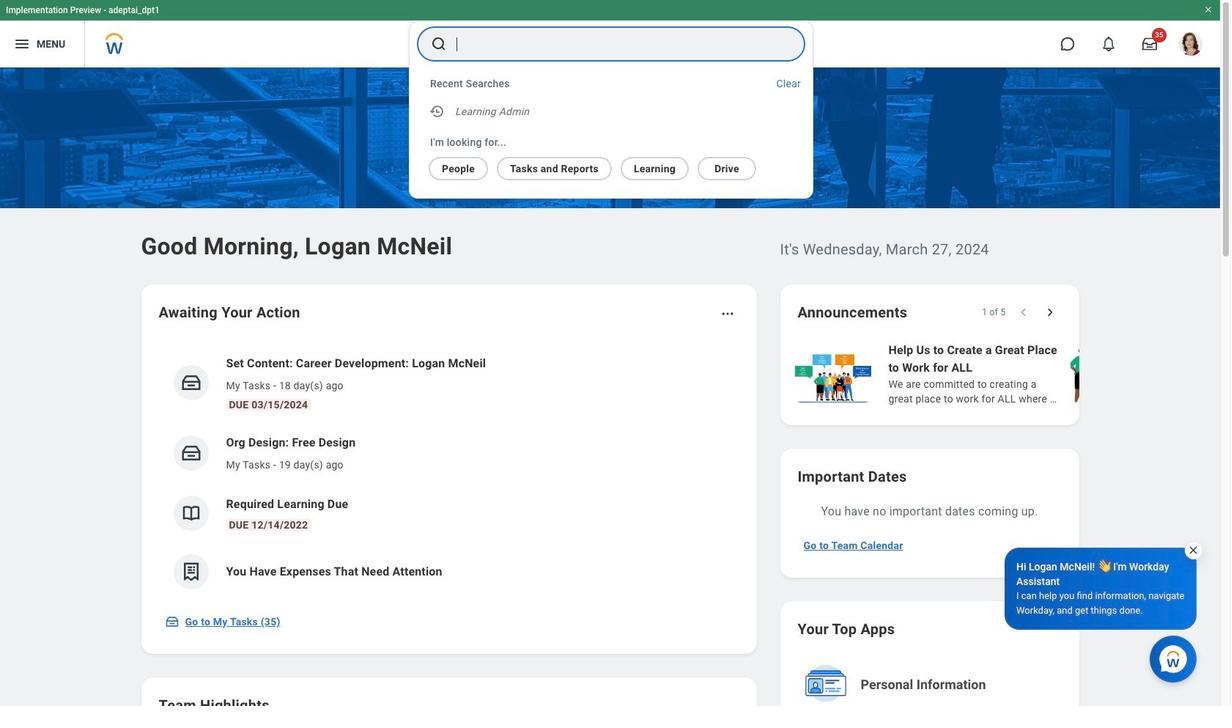 Task type: locate. For each thing, give the bounding box(es) containing it.
list box
[[410, 151, 796, 180]]

main content
[[0, 67, 1232, 706]]

None search field
[[409, 21, 814, 199]]

related actions image
[[720, 306, 735, 321]]

1 vertical spatial inbox image
[[165, 614, 179, 629]]

dashboard expenses image
[[180, 561, 202, 583]]

banner
[[0, 0, 1221, 67]]

list
[[792, 340, 1232, 408], [159, 343, 739, 601]]

0 vertical spatial inbox image
[[180, 442, 202, 464]]

0 horizontal spatial inbox image
[[165, 614, 179, 629]]

status
[[983, 306, 1006, 318]]

inbox image
[[180, 442, 202, 464], [165, 614, 179, 629]]

Search Workday  search field
[[457, 28, 775, 60]]



Task type: vqa. For each thing, say whether or not it's contained in the screenshot.
the related actions Image
yes



Task type: describe. For each thing, give the bounding box(es) containing it.
1 horizontal spatial inbox image
[[180, 442, 202, 464]]

time image
[[429, 103, 447, 120]]

inbox large image
[[1143, 37, 1158, 51]]

0 horizontal spatial list
[[159, 343, 739, 601]]

search image
[[430, 35, 448, 53]]

profile logan mcneil image
[[1180, 32, 1203, 59]]

1 horizontal spatial list
[[792, 340, 1232, 408]]

notifications large image
[[1102, 37, 1117, 51]]

inbox image
[[180, 372, 202, 394]]

chevron left small image
[[1017, 305, 1031, 320]]

justify image
[[13, 35, 31, 53]]

book open image
[[180, 502, 202, 524]]

close environment banner image
[[1205, 5, 1213, 14]]

x image
[[1189, 545, 1200, 556]]

chevron right small image
[[1043, 305, 1058, 320]]



